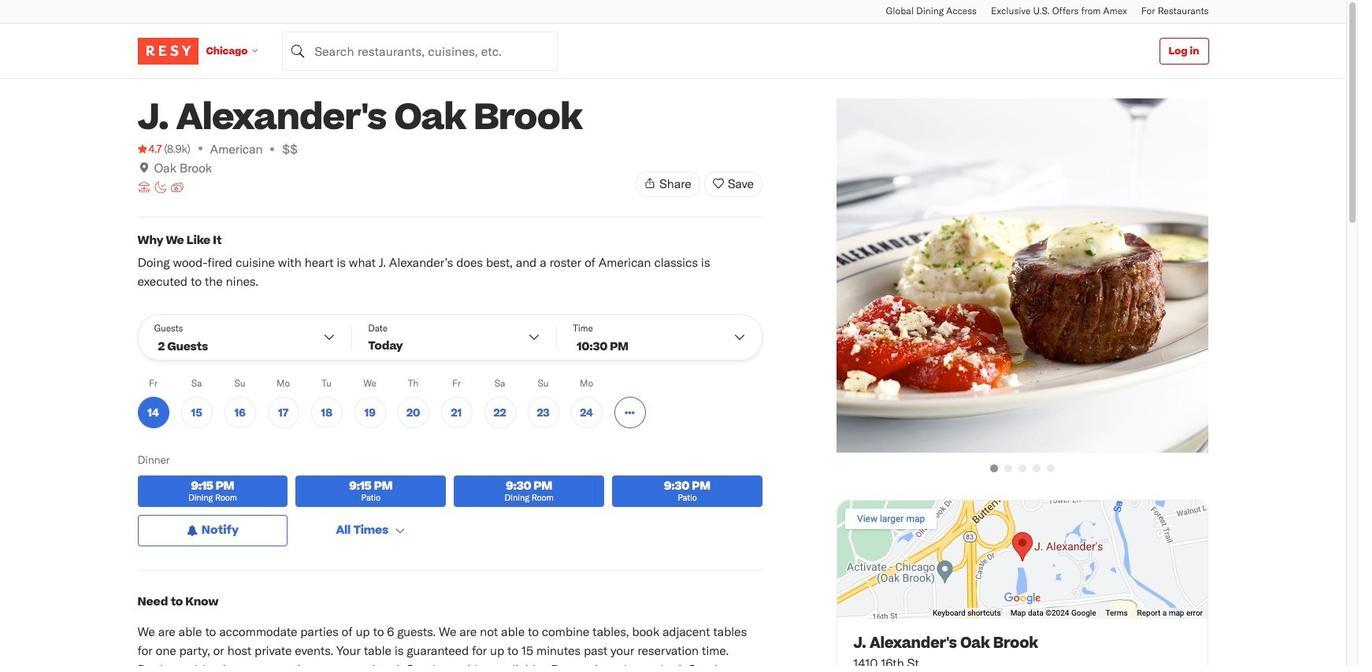 Task type: vqa. For each thing, say whether or not it's contained in the screenshot.
4.9 OUT OF 5 STARS image
no



Task type: locate. For each thing, give the bounding box(es) containing it.
None field
[[282, 31, 558, 71]]



Task type: describe. For each thing, give the bounding box(es) containing it.
4.7 out of 5 stars image
[[138, 141, 162, 157]]

Search restaurants, cuisines, etc. text field
[[282, 31, 558, 71]]



